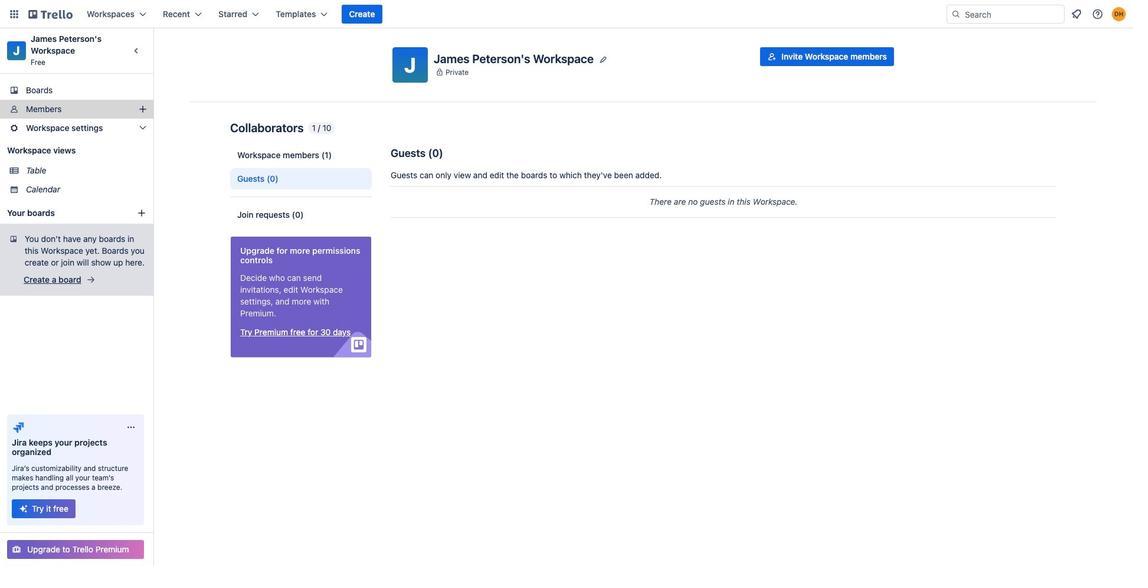 Task type: describe. For each thing, give the bounding box(es) containing it.
jira image
[[12, 420, 26, 435]]

primary element
[[0, 0, 1134, 28]]

0 notifications image
[[1070, 7, 1084, 21]]

your boards with 0 items element
[[7, 206, 131, 220]]

add board image
[[137, 208, 146, 218]]

back to home image
[[28, 5, 73, 24]]

open information menu image
[[1092, 8, 1104, 20]]



Task type: vqa. For each thing, say whether or not it's contained in the screenshot.
YOUR BOARDS WITH 0 ITEMS element
yes



Task type: locate. For each thing, give the bounding box(es) containing it.
premium icon image
[[19, 504, 28, 514]]

status
[[308, 122, 335, 134]]

workspace navigation collapse icon image
[[129, 43, 145, 59]]

Search field
[[961, 6, 1065, 22]]

dirk hardpeck (dirkhardpeck) image
[[1112, 7, 1127, 21]]

jira image
[[12, 420, 26, 435]]

search image
[[952, 9, 961, 19]]



